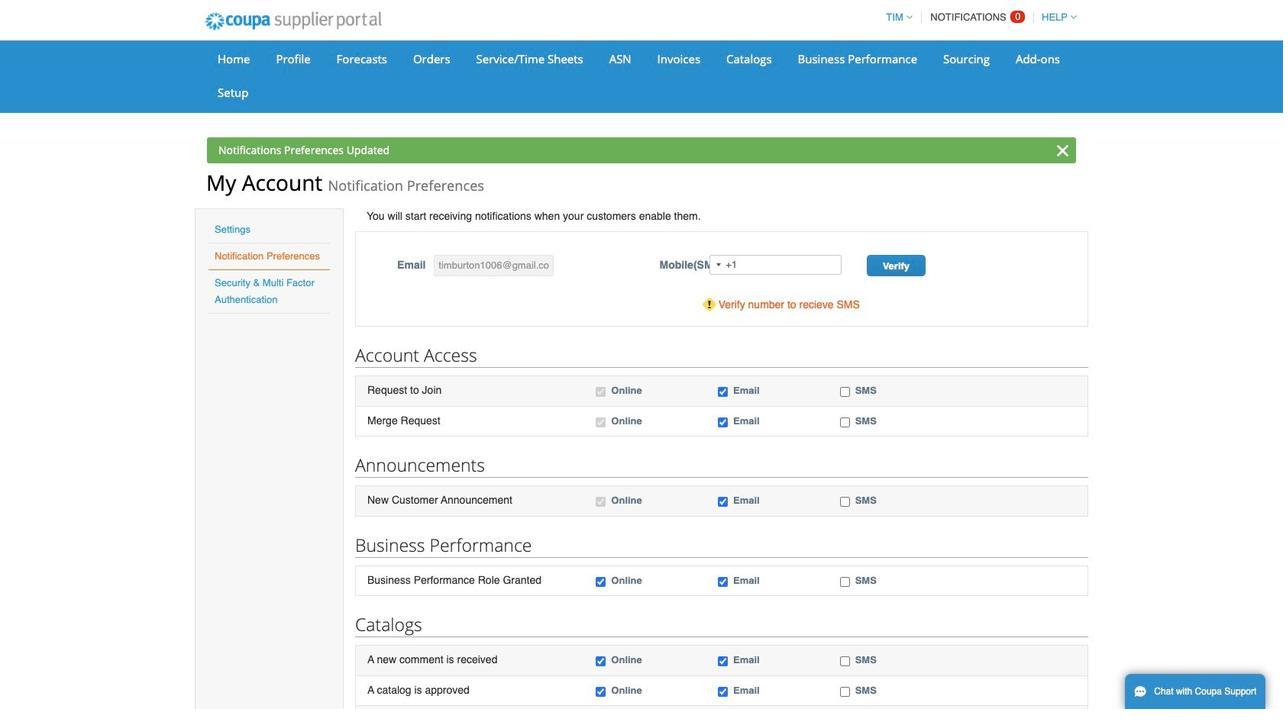 Task type: locate. For each thing, give the bounding box(es) containing it.
navigation
[[880, 2, 1077, 32]]

None text field
[[434, 255, 554, 277]]

+1 201-555-0123 text field
[[710, 255, 842, 275]]

None checkbox
[[840, 387, 850, 397], [596, 418, 606, 427], [718, 418, 728, 427], [840, 418, 850, 427], [596, 497, 606, 507], [840, 497, 850, 507], [840, 577, 850, 587], [596, 687, 606, 697], [718, 687, 728, 697], [840, 387, 850, 397], [596, 418, 606, 427], [718, 418, 728, 427], [840, 418, 850, 427], [596, 497, 606, 507], [840, 497, 850, 507], [840, 577, 850, 587], [596, 687, 606, 697], [718, 687, 728, 697]]

None checkbox
[[596, 387, 606, 397], [718, 387, 728, 397], [718, 497, 728, 507], [596, 577, 606, 587], [718, 577, 728, 587], [596, 657, 606, 667], [718, 657, 728, 667], [840, 657, 850, 667], [840, 687, 850, 697], [596, 387, 606, 397], [718, 387, 728, 397], [718, 497, 728, 507], [596, 577, 606, 587], [718, 577, 728, 587], [596, 657, 606, 667], [718, 657, 728, 667], [840, 657, 850, 667], [840, 687, 850, 697]]



Task type: describe. For each thing, give the bounding box(es) containing it.
Telephone country code field
[[711, 256, 726, 274]]

coupa supplier portal image
[[195, 2, 392, 40]]

telephone country code image
[[717, 264, 721, 267]]



Task type: vqa. For each thing, say whether or not it's contained in the screenshot.
the Coupa Supplier Portal image
yes



